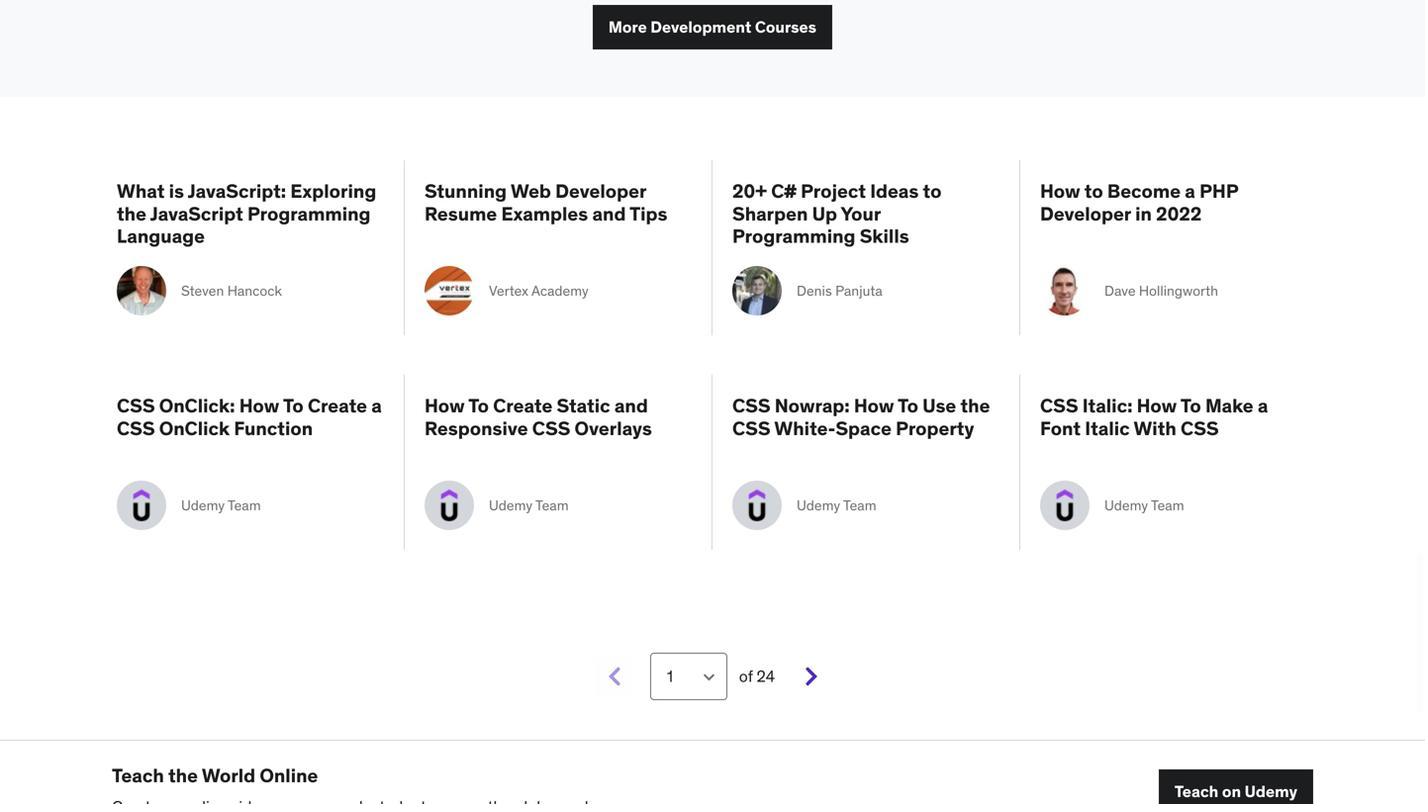Task type: vqa. For each thing, say whether or not it's contained in the screenshot.
Steven Hancock
yes



Task type: locate. For each thing, give the bounding box(es) containing it.
onclick:
[[159, 394, 235, 418]]

previous icon image
[[606, 666, 624, 688]]

team down how to create static and responsive css overlays "link"
[[536, 497, 569, 515]]

2 to from the left
[[469, 394, 489, 418]]

0 horizontal spatial developer
[[556, 179, 647, 203]]

what is javascript: exploring the javascript programming language link
[[117, 179, 384, 248]]

team
[[228, 497, 261, 515], [536, 497, 569, 515], [844, 497, 877, 515], [1152, 497, 1185, 515]]

2 team from the left
[[536, 497, 569, 515]]

on
[[1223, 782, 1242, 802]]

next icon image
[[803, 666, 821, 688]]

2 to from the left
[[1085, 179, 1104, 203]]

css onclick: how to create a css onclick function
[[117, 394, 382, 440]]

and inside stunning web developer resume examples and tips
[[593, 202, 626, 226]]

udemy down italic
[[1105, 497, 1149, 515]]

what
[[117, 179, 165, 203]]

4 udemy team from the left
[[1105, 497, 1185, 515]]

1 to from the left
[[283, 394, 304, 418]]

a inside css italic: how to make a font italic with css
[[1258, 394, 1269, 418]]

skills
[[860, 224, 910, 248]]

programming up hancock
[[248, 202, 371, 226]]

udemy for onclick
[[181, 497, 225, 515]]

2 create from the left
[[493, 394, 553, 418]]

property
[[896, 417, 975, 440]]

static
[[557, 394, 611, 418]]

to inside 20+ c# project ideas to sharpen up your programming skills
[[923, 179, 942, 203]]

1 horizontal spatial teach
[[1175, 782, 1219, 802]]

and
[[593, 202, 626, 226], [615, 394, 648, 418]]

4 team from the left
[[1152, 497, 1185, 515]]

20+ c# project ideas to sharpen up your programming skills
[[733, 179, 942, 248]]

team down space
[[844, 497, 877, 515]]

project
[[801, 179, 866, 203]]

udemy team down space
[[797, 497, 877, 515]]

c#
[[772, 179, 797, 203]]

how inside css nowrap: how to use the css white-space property
[[854, 394, 895, 418]]

how for css onclick: how to create a css onclick function
[[239, 394, 279, 418]]

udemy down white-
[[797, 497, 841, 515]]

how inside how to create static and responsive css overlays
[[425, 394, 465, 418]]

2 horizontal spatial a
[[1258, 394, 1269, 418]]

team for onclick
[[228, 497, 261, 515]]

create
[[308, 394, 367, 418], [493, 394, 553, 418]]

become
[[1108, 179, 1181, 203]]

to
[[283, 394, 304, 418], [469, 394, 489, 418], [898, 394, 919, 418], [1181, 394, 1202, 418]]

a
[[1185, 179, 1196, 203], [372, 394, 382, 418], [1258, 394, 1269, 418]]

udemy right on
[[1245, 782, 1298, 802]]

and inside how to create static and responsive css overlays
[[615, 394, 648, 418]]

denis panjuta
[[797, 282, 883, 300]]

css
[[117, 394, 155, 418], [733, 394, 771, 418], [1041, 394, 1079, 418], [117, 417, 155, 440], [532, 417, 571, 440], [733, 417, 771, 440], [1181, 417, 1219, 440]]

udemy team for onclick
[[181, 497, 261, 515]]

team down css italic: how to make a font italic with css "link"
[[1152, 497, 1185, 515]]

udemy down responsive
[[489, 497, 533, 515]]

udemy team
[[181, 497, 261, 515], [489, 497, 569, 515], [797, 497, 877, 515], [1105, 497, 1185, 515]]

udemy team for white-
[[797, 497, 877, 515]]

and right static
[[615, 394, 648, 418]]

teach on udemy link
[[1159, 770, 1314, 805]]

online
[[260, 764, 318, 788]]

how to create static and responsive css overlays
[[425, 394, 652, 440]]

udemy team down with
[[1105, 497, 1185, 515]]

1 horizontal spatial to
[[1085, 179, 1104, 203]]

to
[[923, 179, 942, 203], [1085, 179, 1104, 203]]

1 create from the left
[[308, 394, 367, 418]]

to for css onclick: how to create a css onclick function
[[283, 394, 304, 418]]

how inside css italic: how to make a font italic with css
[[1137, 394, 1178, 418]]

udemy down onclick
[[181, 497, 225, 515]]

teach left on
[[1175, 782, 1219, 802]]

1 horizontal spatial a
[[1185, 179, 1196, 203]]

to inside how to create static and responsive css overlays
[[469, 394, 489, 418]]

how inside the how to become a php developer in 2022
[[1041, 179, 1081, 203]]

1 vertical spatial and
[[615, 394, 648, 418]]

teach left the world
[[112, 764, 164, 788]]

1 horizontal spatial the
[[168, 764, 198, 788]]

2 udemy team from the left
[[489, 497, 569, 515]]

team for white-
[[844, 497, 877, 515]]

what is javascript: exploring the javascript programming language
[[117, 179, 377, 248]]

programming inside the 'what is javascript: exploring the javascript programming language'
[[248, 202, 371, 226]]

is
[[169, 179, 184, 203]]

a inside css onclick: how to create a css onclick function
[[372, 394, 382, 418]]

0 horizontal spatial programming
[[248, 202, 371, 226]]

to inside css nowrap: how to use the css white-space property
[[898, 394, 919, 418]]

with
[[1134, 417, 1177, 440]]

3 team from the left
[[844, 497, 877, 515]]

developer left in
[[1041, 202, 1132, 226]]

team down css onclick: how to create a css onclick function link
[[228, 497, 261, 515]]

udemy team down how to create static and responsive css overlays "link"
[[489, 497, 569, 515]]

css italic: how to make a font italic with css link
[[1041, 394, 1309, 462]]

0 vertical spatial the
[[117, 202, 147, 226]]

space
[[836, 417, 892, 440]]

0 vertical spatial and
[[593, 202, 626, 226]]

how to become a php developer in 2022
[[1041, 179, 1239, 226]]

developer
[[556, 179, 647, 203], [1041, 202, 1132, 226]]

to inside css italic: how to make a font italic with css
[[1181, 394, 1202, 418]]

3 to from the left
[[898, 394, 919, 418]]

white-
[[775, 417, 836, 440]]

1 horizontal spatial create
[[493, 394, 553, 418]]

the left is
[[117, 202, 147, 226]]

how
[[1041, 179, 1081, 203], [239, 394, 279, 418], [425, 394, 465, 418], [854, 394, 895, 418], [1137, 394, 1178, 418]]

vertex
[[489, 282, 529, 300]]

0 horizontal spatial the
[[117, 202, 147, 226]]

1 to from the left
[[923, 179, 942, 203]]

the left the world
[[168, 764, 198, 788]]

0 horizontal spatial to
[[923, 179, 942, 203]]

1 team from the left
[[228, 497, 261, 515]]

programming
[[248, 202, 371, 226], [733, 224, 856, 248]]

onclick
[[159, 417, 230, 440]]

how inside css onclick: how to create a css onclick function
[[239, 394, 279, 418]]

css italic: how to make a font italic with css
[[1041, 394, 1269, 440]]

development
[[651, 17, 752, 37]]

to right ideas
[[923, 179, 942, 203]]

programming down the c#
[[733, 224, 856, 248]]

css nowrap: how to use the css white-space property
[[733, 394, 991, 440]]

to inside css onclick: how to create a css onclick function
[[283, 394, 304, 418]]

teach for teach on udemy
[[1175, 782, 1219, 802]]

0 horizontal spatial teach
[[112, 764, 164, 788]]

to for css nowrap: how to use the css white-space property
[[898, 394, 919, 418]]

developer right the web
[[556, 179, 647, 203]]

1 udemy team from the left
[[181, 497, 261, 515]]

overlays
[[575, 417, 652, 440]]

udemy
[[181, 497, 225, 515], [489, 497, 533, 515], [797, 497, 841, 515], [1105, 497, 1149, 515], [1245, 782, 1298, 802]]

1 horizontal spatial developer
[[1041, 202, 1132, 226]]

the right use
[[961, 394, 991, 418]]

steven hancock
[[181, 282, 282, 300]]

the
[[117, 202, 147, 226], [961, 394, 991, 418], [168, 764, 198, 788]]

use
[[923, 394, 957, 418]]

1 horizontal spatial programming
[[733, 224, 856, 248]]

1 vertical spatial the
[[961, 394, 991, 418]]

a for css italic: how to make a font italic with css
[[1258, 394, 1269, 418]]

udemy team down onclick
[[181, 497, 261, 515]]

24
[[757, 667, 775, 687]]

css nowrap: how to use the css white-space property link
[[733, 394, 1000, 462]]

0 horizontal spatial a
[[372, 394, 382, 418]]

teach
[[112, 764, 164, 788], [1175, 782, 1219, 802]]

4 to from the left
[[1181, 394, 1202, 418]]

to left become
[[1085, 179, 1104, 203]]

sharpen
[[733, 202, 808, 226]]

up
[[813, 202, 838, 226]]

and left tips
[[593, 202, 626, 226]]

stunning web developer resume examples and tips link
[[425, 179, 692, 248]]

2 horizontal spatial the
[[961, 394, 991, 418]]

nowrap:
[[775, 394, 850, 418]]

dave
[[1105, 282, 1136, 300]]

function
[[234, 417, 313, 440]]

0 horizontal spatial create
[[308, 394, 367, 418]]

udemy for italic
[[1105, 497, 1149, 515]]

3 udemy team from the left
[[797, 497, 877, 515]]

developer inside the how to become a php developer in 2022
[[1041, 202, 1132, 226]]

javascript:
[[188, 179, 286, 203]]



Task type: describe. For each thing, give the bounding box(es) containing it.
how for css nowrap: how to use the css white-space property
[[854, 394, 895, 418]]

udemy for white-
[[797, 497, 841, 515]]

more development courses link
[[593, 5, 833, 49]]

stunning web developer resume examples and tips
[[425, 179, 668, 226]]

how to become a php developer in 2022 link
[[1041, 179, 1309, 248]]

2 vertical spatial the
[[168, 764, 198, 788]]

team for overlays
[[536, 497, 569, 515]]

world
[[202, 764, 256, 788]]

javascript
[[150, 202, 243, 226]]

stunning
[[425, 179, 507, 203]]

your
[[841, 202, 881, 226]]

ideas
[[871, 179, 919, 203]]

team for italic
[[1152, 497, 1185, 515]]

create inside css onclick: how to create a css onclick function
[[308, 394, 367, 418]]

italic:
[[1083, 394, 1133, 418]]

teach the world online
[[112, 764, 318, 788]]

exploring
[[290, 179, 377, 203]]

php
[[1200, 179, 1239, 203]]

how to create static and responsive css overlays link
[[425, 394, 692, 462]]

responsive
[[425, 417, 528, 440]]

a for css onclick: how to create a css onclick function
[[372, 394, 382, 418]]

font
[[1041, 417, 1081, 440]]

the inside the 'what is javascript: exploring the javascript programming language'
[[117, 202, 147, 226]]

teach on udemy
[[1175, 782, 1298, 802]]

denis
[[797, 282, 832, 300]]

create inside how to create static and responsive css overlays
[[493, 394, 553, 418]]

resume
[[425, 202, 497, 226]]

web
[[511, 179, 551, 203]]

tips
[[630, 202, 668, 226]]

2022
[[1157, 202, 1202, 226]]

of
[[739, 667, 753, 687]]

udemy for overlays
[[489, 497, 533, 515]]

udemy team for italic
[[1105, 497, 1185, 515]]

dave hollingworth
[[1105, 282, 1219, 300]]

programming inside 20+ c# project ideas to sharpen up your programming skills
[[733, 224, 856, 248]]

developer inside stunning web developer resume examples and tips
[[556, 179, 647, 203]]

to inside the how to become a php developer in 2022
[[1085, 179, 1104, 203]]

20+ c# project ideas to sharpen up your programming skills link
[[733, 179, 1000, 248]]

vertex academy
[[489, 282, 589, 300]]

in
[[1136, 202, 1152, 226]]

hollingworth
[[1140, 282, 1219, 300]]

language
[[117, 224, 205, 248]]

more
[[609, 17, 647, 37]]

courses
[[755, 17, 817, 37]]

make
[[1206, 394, 1254, 418]]

examples
[[501, 202, 588, 226]]

hancock
[[227, 282, 282, 300]]

panjuta
[[836, 282, 883, 300]]

italic
[[1085, 417, 1130, 440]]

of 24
[[736, 667, 775, 687]]

how for css italic: how to make a font italic with css
[[1137, 394, 1178, 418]]

css onclick: how to create a css onclick function link
[[117, 394, 384, 462]]

steven
[[181, 282, 224, 300]]

udemy team for overlays
[[489, 497, 569, 515]]

a inside the how to become a php developer in 2022
[[1185, 179, 1196, 203]]

academy
[[532, 282, 589, 300]]

more development courses
[[609, 17, 817, 37]]

20+
[[733, 179, 767, 203]]

the inside css nowrap: how to use the css white-space property
[[961, 394, 991, 418]]

teach for teach the world online
[[112, 764, 164, 788]]

to for css italic: how to make a font italic with css
[[1181, 394, 1202, 418]]

css inside how to create static and responsive css overlays
[[532, 417, 571, 440]]



